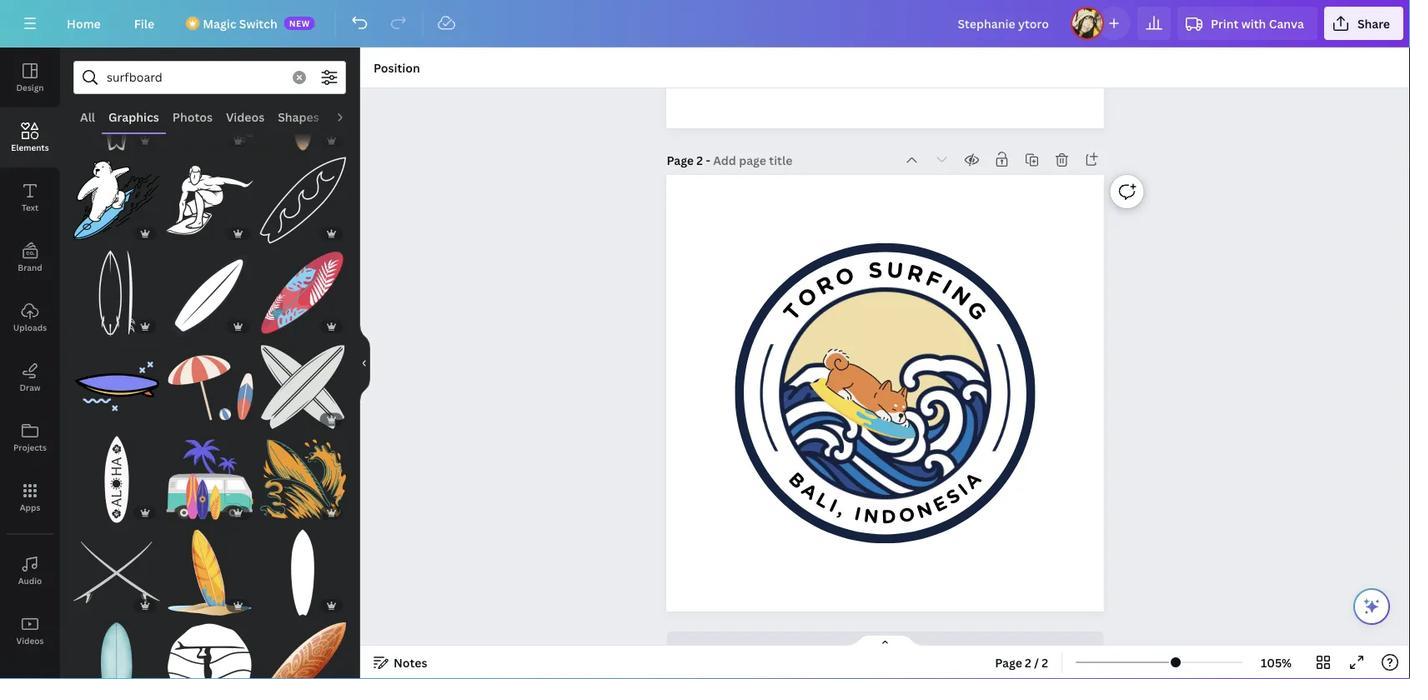 Task type: describe. For each thing, give the bounding box(es) containing it.
design button
[[0, 48, 60, 108]]

i inside l i ,
[[826, 494, 841, 518]]

2 horizontal spatial 2
[[1042, 655, 1048, 671]]

b
[[784, 468, 810, 494]]

text
[[22, 202, 38, 213]]

side panel tab list
[[0, 48, 60, 680]]

position
[[374, 60, 420, 75]]

hide image
[[359, 324, 370, 404]]

all button
[[73, 101, 102, 133]]

i n d o n e
[[853, 491, 951, 529]]

text button
[[0, 168, 60, 228]]

0 horizontal spatial audio button
[[0, 541, 60, 601]]

magic
[[203, 15, 236, 31]]

print
[[1211, 15, 1239, 31]]

circle icon image
[[760, 269, 1011, 519]]

videos inside "side panel" tab list
[[16, 636, 44, 647]]

draw button
[[0, 348, 60, 408]]

file
[[134, 15, 154, 31]]

Search elements search field
[[107, 62, 283, 93]]

1 horizontal spatial a
[[960, 468, 986, 494]]

2 horizontal spatial n
[[947, 281, 976, 312]]

+ add page
[[854, 641, 916, 657]]

l i ,
[[812, 488, 848, 521]]

share
[[1358, 15, 1390, 31]]

page
[[889, 641, 916, 657]]

Page title text field
[[713, 152, 794, 168]]

home link
[[53, 7, 114, 40]]

notes button
[[367, 650, 434, 676]]

position button
[[367, 54, 427, 81]]

t
[[778, 298, 807, 326]]

s for s u r f i
[[868, 257, 884, 284]]

1 horizontal spatial n
[[914, 498, 936, 524]]

u
[[886, 257, 905, 284]]

switch
[[239, 15, 277, 31]]

new
[[289, 18, 310, 29]]

graphics
[[108, 109, 159, 125]]

apps
[[20, 502, 40, 513]]

canva assistant image
[[1362, 597, 1382, 617]]

surfboard image
[[260, 623, 346, 680]]

camper minivan with surfboards image
[[167, 437, 253, 524]]

Design title text field
[[945, 7, 1064, 40]]

orange watercolor surfboard. image
[[260, 65, 346, 151]]

photos
[[172, 109, 213, 125]]

0 horizontal spatial o
[[792, 282, 823, 314]]

0 horizontal spatial n
[[863, 504, 880, 529]]

r o
[[812, 261, 858, 301]]

-
[[706, 152, 710, 168]]

0 horizontal spatial a
[[797, 478, 823, 505]]

0 vertical spatial audio button
[[326, 101, 373, 133]]

all
[[80, 109, 95, 125]]

,
[[835, 498, 848, 521]]

shapes
[[278, 109, 319, 125]]

magic switch
[[203, 15, 277, 31]]

with
[[1242, 15, 1266, 31]]

notes
[[394, 655, 427, 671]]

share button
[[1324, 7, 1404, 40]]

blocky flat buildable umbrella and surfboard image
[[167, 344, 253, 431]]

photos button
[[166, 101, 219, 133]]

page for page 2 -
[[667, 152, 694, 168]]

i right e
[[954, 479, 973, 501]]

+
[[854, 641, 860, 657]]

bold lined quirky surfboard image
[[73, 344, 160, 431]]



Task type: locate. For each thing, give the bounding box(es) containing it.
g
[[962, 296, 993, 326]]

1 horizontal spatial s
[[942, 484, 965, 510]]

o inside i n d o n e
[[897, 503, 917, 528]]

brand
[[18, 262, 42, 273]]

1 vertical spatial surfboard image
[[167, 530, 253, 617]]

page 2 / 2
[[995, 655, 1048, 671]]

2 for -
[[697, 152, 703, 168]]

audio
[[333, 109, 366, 125], [18, 576, 42, 587]]

n
[[947, 281, 976, 312], [914, 498, 936, 524], [863, 504, 880, 529]]

s right d
[[942, 484, 965, 510]]

audio right the shapes button
[[333, 109, 366, 125]]

1 horizontal spatial surfboard image
[[260, 437, 346, 524]]

show pages image
[[845, 635, 925, 648]]

s u r f i
[[868, 257, 957, 300]]

1 horizontal spatial audio
[[333, 109, 366, 125]]

0 vertical spatial videos button
[[219, 101, 271, 133]]

1 vertical spatial videos
[[16, 636, 44, 647]]

videos button
[[219, 101, 271, 133], [0, 601, 60, 661]]

draw
[[20, 382, 41, 393]]

0 vertical spatial page
[[667, 152, 694, 168]]

s for s
[[942, 484, 965, 510]]

i right ,
[[853, 502, 864, 526]]

add
[[863, 641, 886, 657]]

projects button
[[0, 408, 60, 468]]

1 vertical spatial audio button
[[0, 541, 60, 601]]

isolated surfboard silhouette image
[[167, 251, 253, 337]]

1 horizontal spatial r
[[905, 259, 927, 288]]

0 vertical spatial audio
[[333, 109, 366, 125]]

isolated surfboard design vector illustration image
[[260, 251, 346, 337]]

r inside s u r f i
[[905, 259, 927, 288]]

0 horizontal spatial r
[[812, 270, 839, 301]]

audio button down apps on the bottom left
[[0, 541, 60, 601]]

home
[[67, 15, 101, 31]]

1 horizontal spatial videos
[[226, 109, 265, 125]]

105%
[[1261, 655, 1292, 671]]

0 horizontal spatial s
[[868, 257, 884, 284]]

brand button
[[0, 228, 60, 288]]

o inside r o
[[832, 261, 858, 292]]

uploads button
[[0, 288, 60, 348]]

2
[[697, 152, 703, 168], [1025, 655, 1032, 671], [1042, 655, 1048, 671]]

0 vertical spatial s
[[868, 257, 884, 284]]

page for page 2 / 2
[[995, 655, 1022, 671]]

1 vertical spatial s
[[942, 484, 965, 510]]

1 horizontal spatial page
[[995, 655, 1022, 671]]

2 horizontal spatial o
[[897, 503, 917, 528]]

1 vertical spatial videos button
[[0, 601, 60, 661]]

+ add page button
[[667, 632, 1104, 666]]

0 vertical spatial videos
[[226, 109, 265, 125]]

0 horizontal spatial surfboard image
[[167, 530, 253, 617]]

i left d
[[826, 494, 841, 518]]

0 vertical spatial surfboard image
[[260, 437, 346, 524]]

f
[[922, 265, 946, 295]]

file button
[[121, 7, 168, 40]]

0 horizontal spatial videos button
[[0, 601, 60, 661]]

uploads
[[13, 322, 47, 333]]

1 horizontal spatial 2
[[1025, 655, 1032, 671]]

1 horizontal spatial videos button
[[219, 101, 271, 133]]

n left d
[[863, 504, 880, 529]]

n right d
[[914, 498, 936, 524]]

shapes button
[[271, 101, 326, 133]]

blue surfboard watercolor illustration image
[[73, 623, 160, 680]]

2 right /
[[1042, 655, 1048, 671]]

a right e
[[960, 468, 986, 494]]

0 horizontal spatial page
[[667, 152, 694, 168]]

1 vertical spatial page
[[995, 655, 1022, 671]]

1 vertical spatial audio
[[18, 576, 42, 587]]

r
[[905, 259, 927, 288], [812, 270, 839, 301]]

0 horizontal spatial audio
[[18, 576, 42, 587]]

main menu bar
[[0, 0, 1410, 48]]

videos
[[226, 109, 265, 125], [16, 636, 44, 647]]

page left /
[[995, 655, 1022, 671]]

2 for /
[[1025, 655, 1032, 671]]

n right the f
[[947, 281, 976, 312]]

105% button
[[1250, 650, 1304, 676]]

r inside r o
[[812, 270, 839, 301]]

r right the t at the top right
[[812, 270, 839, 301]]

projects
[[13, 442, 47, 453]]

surfboard image
[[260, 437, 346, 524], [167, 530, 253, 617]]

canva
[[1269, 15, 1304, 31]]

0 horizontal spatial videos
[[16, 636, 44, 647]]

page left -
[[667, 152, 694, 168]]

print with canva
[[1211, 15, 1304, 31]]

r right u
[[905, 259, 927, 288]]

elements button
[[0, 108, 60, 168]]

page inside button
[[995, 655, 1022, 671]]

page 2 -
[[667, 152, 713, 168]]

graphics button
[[102, 101, 166, 133]]

page
[[667, 152, 694, 168], [995, 655, 1022, 671]]

0 horizontal spatial 2
[[697, 152, 703, 168]]

a
[[960, 468, 986, 494], [797, 478, 823, 505]]

1 horizontal spatial o
[[832, 261, 858, 292]]

/
[[1034, 655, 1039, 671]]

bear polar surfboard illustration image
[[73, 158, 160, 244]]

2 left -
[[697, 152, 703, 168]]

apps button
[[0, 468, 60, 528]]

page 2 / 2 button
[[989, 650, 1055, 676]]

2 left /
[[1025, 655, 1032, 671]]

print with canva button
[[1178, 7, 1318, 40]]

a left ,
[[797, 478, 823, 505]]

l
[[812, 488, 834, 514]]

d
[[881, 506, 897, 529]]

o
[[832, 261, 858, 292], [792, 282, 823, 314], [897, 503, 917, 528]]

s left u
[[868, 257, 884, 284]]

i inside i n d o n e
[[853, 502, 864, 526]]

i left g
[[938, 274, 957, 300]]

i inside s u r f i
[[938, 274, 957, 300]]

audio button
[[326, 101, 373, 133], [0, 541, 60, 601]]

1 horizontal spatial audio button
[[326, 101, 373, 133]]

s inside s u r f i
[[868, 257, 884, 284]]

s
[[868, 257, 884, 284], [942, 484, 965, 510]]

audio down apps on the bottom left
[[18, 576, 42, 587]]

elements
[[11, 142, 49, 153]]

audio button right shapes
[[326, 101, 373, 133]]

i
[[938, 274, 957, 300], [954, 479, 973, 501], [826, 494, 841, 518], [853, 502, 864, 526]]

audio inside "side panel" tab list
[[18, 576, 42, 587]]

group
[[73, 65, 160, 151], [167, 65, 253, 151], [260, 65, 346, 151], [73, 148, 160, 244], [260, 148, 346, 244], [167, 158, 253, 244], [73, 241, 160, 337], [167, 241, 253, 337], [260, 241, 346, 337], [73, 334, 160, 431], [167, 334, 253, 431], [260, 334, 346, 431], [260, 427, 346, 524], [73, 437, 160, 524], [167, 437, 253, 524], [73, 520, 160, 617], [167, 520, 253, 617], [260, 520, 346, 617], [73, 613, 160, 680], [167, 613, 253, 680], [260, 613, 346, 680]]

design
[[16, 82, 44, 93]]

e
[[930, 491, 951, 518]]



Task type: vqa. For each thing, say whether or not it's contained in the screenshot.
videos to the left
yes



